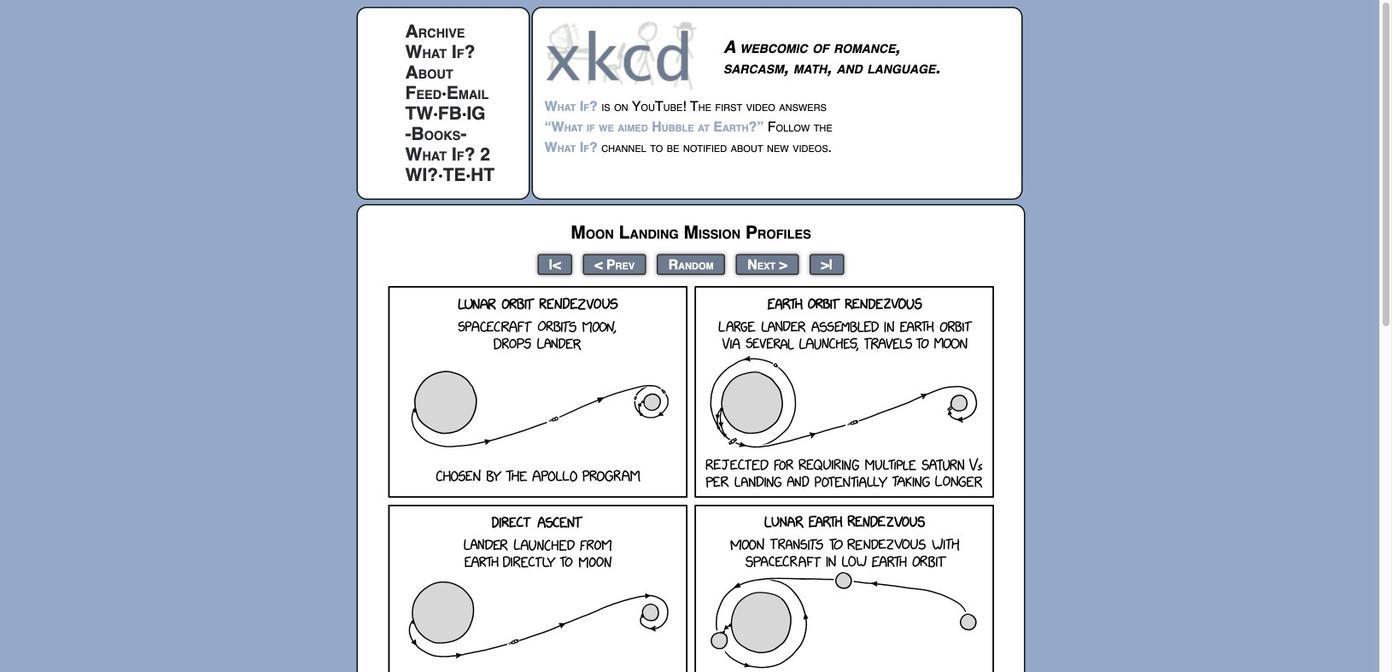 Task type: describe. For each thing, give the bounding box(es) containing it.
xkcd.com logo image
[[545, 20, 703, 91]]

moon landing mission profiles image
[[388, 286, 994, 672]]



Task type: vqa. For each thing, say whether or not it's contained in the screenshot.
Fluid Speech IMAGE
no



